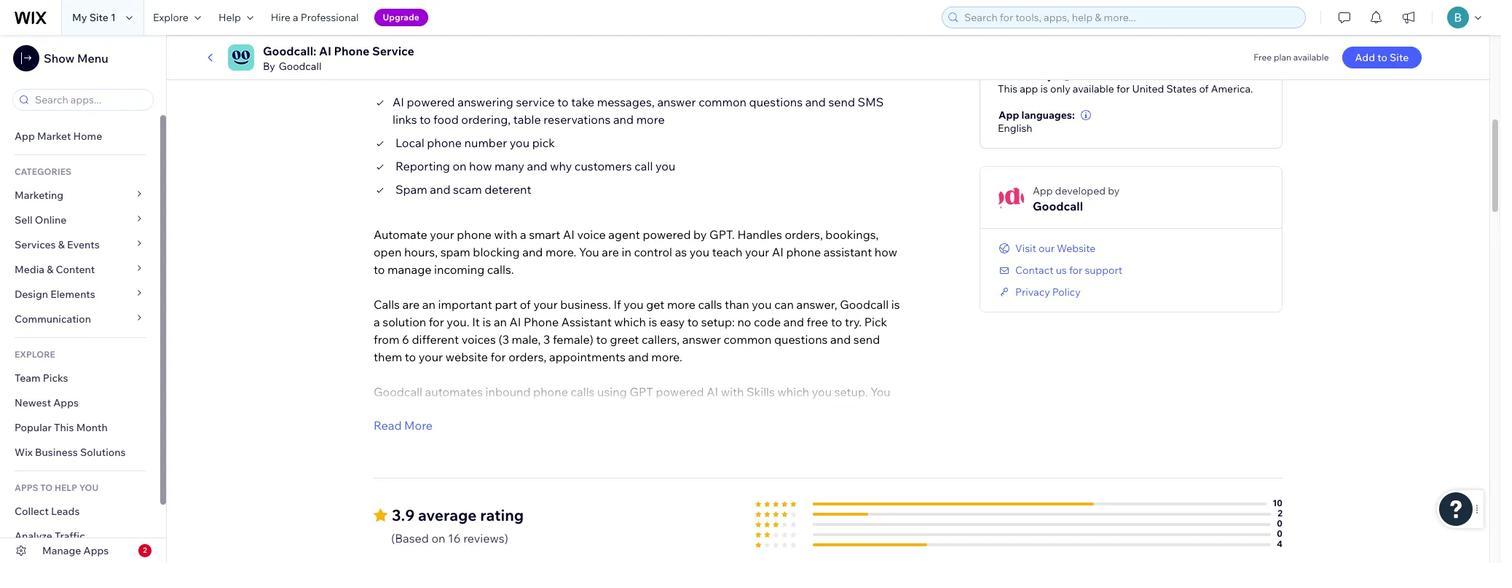 Task type: locate. For each thing, give the bounding box(es) containing it.
0 vertical spatial available
[[1294, 52, 1329, 63]]

from
[[374, 332, 400, 346]]

ai up links
[[393, 94, 404, 109]]

to down 6 at the left bottom of the page
[[405, 349, 416, 364]]

sms
[[858, 94, 884, 109]]

2 horizontal spatial app
[[1033, 184, 1053, 197]]

by
[[263, 60, 275, 73]]

for
[[1117, 82, 1130, 95], [1069, 263, 1083, 277], [429, 314, 444, 329], [491, 349, 506, 364], [667, 419, 682, 434], [481, 489, 496, 504]]

powered up food
[[407, 94, 455, 109]]

you down ai powered answering service to take messages, answer common questions and send sms links to food ordering, table reservations and more
[[656, 159, 676, 173]]

2 vertical spatial how
[[411, 402, 434, 416]]

2 vertical spatial on
[[432, 531, 445, 545]]

the down sheet
[[740, 419, 758, 434]]

app right the "developed by goodcall" icon
[[1033, 184, 1053, 197]]

powered up control
[[643, 227, 691, 242]]

available right only
[[1073, 82, 1114, 95]]

1 horizontal spatial apps
[[83, 544, 109, 557]]

goodcall
[[279, 60, 322, 73], [1033, 199, 1083, 213], [840, 297, 889, 312], [374, 384, 423, 399]]

0 horizontal spatial call
[[506, 472, 525, 486]]

code
[[754, 314, 781, 329]]

0 vertical spatial answer
[[657, 94, 696, 109]]

answer inside automate your phone with a smart ai voice agent powered by gpt. handles orders, bookings, open hours, spam blocking and more.   you are in control as you teach your ai phone assistant how to manage incoming calls. calls are an important part of your business.  if you get more calls than you can answer, goodcall is a solution for you.  it is an ai phone assistant which is easy to setup: no code and free to try.   pick from 6 different voices (3 male, 3 female) to greet callers, answer common questions and send them to your website for orders, appointments and more. goodcall automates inbound phone calls using gpt powered ai with skills which you setup.  you define how the assistant answers questions.  want to share a pricing sheet to callers?  no problem, add the pricing skill and direct your callers to your site for details on the cost of your product or service. never lose an important call again with goodcall.  it is never busy, never forgets and always available.  try it now for free.
[[682, 332, 721, 346]]

answer right messages, at the left
[[657, 94, 696, 109]]

0 horizontal spatial available
[[1073, 82, 1114, 95]]

call right customers
[[635, 159, 653, 173]]

call
[[635, 159, 653, 173], [506, 472, 525, 486]]

developed
[[1055, 184, 1106, 197]]

1 horizontal spatial of
[[786, 419, 797, 434]]

female)
[[553, 332, 594, 346]]

3.9
[[392, 505, 415, 524]]

contact us for support link
[[998, 263, 1123, 277]]

& for content
[[47, 263, 53, 276]]

2 vertical spatial of
[[786, 419, 797, 434]]

with right the again
[[560, 472, 583, 486]]

apps inside newest apps link
[[53, 396, 79, 409]]

spam and scam deterent
[[396, 182, 531, 196]]

food
[[433, 112, 459, 126]]

inbound
[[486, 384, 531, 399]]

professional
[[301, 11, 359, 24]]

phone up 3
[[524, 314, 559, 329]]

apps for manage apps
[[83, 544, 109, 557]]

and left the why
[[527, 159, 548, 173]]

and down greet
[[628, 349, 649, 364]]

important up the you.
[[438, 297, 492, 312]]

answer down setup:
[[682, 332, 721, 346]]

if
[[614, 297, 621, 312]]

2 horizontal spatial the
[[740, 419, 758, 434]]

you up the problem,
[[871, 384, 891, 399]]

1 horizontal spatial on
[[453, 159, 467, 173]]

goodcall: ai phone service  overview
[[374, 56, 642, 75]]

& inside the media & content link
[[47, 263, 53, 276]]

menu
[[77, 51, 108, 66]]

read more button
[[374, 416, 433, 434]]

more.
[[546, 244, 577, 259], [651, 349, 682, 364]]

it right goodcall.
[[640, 472, 647, 486]]

0 vertical spatial more
[[636, 112, 665, 126]]

skills
[[747, 384, 775, 399]]

phone up spam
[[457, 227, 492, 242]]

this app is only available for united states of america.
[[998, 82, 1253, 95]]

1 vertical spatial assistant
[[457, 402, 507, 416]]

0 vertical spatial 2
[[1278, 507, 1283, 518]]

different
[[412, 332, 459, 346]]

0 horizontal spatial orders,
[[509, 349, 547, 364]]

1 vertical spatial orders,
[[509, 349, 547, 364]]

define
[[374, 402, 408, 416]]

more up the "easy"
[[667, 297, 696, 312]]

to right the "easy"
[[687, 314, 699, 329]]

services & events
[[15, 238, 100, 251]]

to left try.
[[831, 314, 842, 329]]

media
[[15, 263, 44, 276]]

1 horizontal spatial assistant
[[561, 314, 612, 329]]

important up now
[[450, 472, 504, 486]]

site left 1 on the top left
[[89, 11, 108, 24]]

0 horizontal spatial how
[[411, 402, 434, 416]]

1 vertical spatial are
[[403, 297, 420, 312]]

skill
[[459, 419, 479, 434]]

direct
[[505, 419, 537, 434]]

availability:
[[999, 69, 1056, 82]]

0 horizontal spatial by
[[694, 227, 707, 242]]

goodcall: for goodcall: ai phone service  overview
[[374, 56, 444, 75]]

to inside button
[[1378, 51, 1388, 64]]

or
[[873, 419, 884, 434]]

1 horizontal spatial goodcall:
[[374, 56, 444, 75]]

2 right manage apps
[[143, 546, 147, 555]]

1 vertical spatial &
[[47, 263, 53, 276]]

0 horizontal spatial more
[[636, 112, 665, 126]]

goodcall: down upgrade button
[[374, 56, 444, 75]]

app left languages:
[[999, 108, 1019, 121]]

& left events
[[58, 238, 65, 251]]

busy,
[[694, 472, 722, 486]]

assistant up skill
[[457, 402, 507, 416]]

assistant down business.
[[561, 314, 612, 329]]

1 horizontal spatial service
[[517, 56, 572, 75]]

picks
[[43, 372, 68, 385]]

app left market
[[15, 130, 35, 143]]

1 horizontal spatial phone
[[467, 56, 514, 75]]

more inside ai powered answering service to take messages, answer common questions and send sms links to food ordering, table reservations and more
[[636, 112, 665, 126]]

part
[[495, 297, 517, 312]]

english
[[998, 121, 1033, 134]]

goodcall: up by
[[263, 44, 316, 58]]

2 never from the left
[[725, 472, 755, 486]]

never left "busy,"
[[661, 472, 692, 486]]

more. down the smart
[[546, 244, 577, 259]]

apps down traffic
[[83, 544, 109, 557]]

phone inside automate your phone with a smart ai voice agent powered by gpt. handles orders, bookings, open hours, spam blocking and more.   you are in control as you teach your ai phone assistant how to manage incoming calls. calls are an important part of your business.  if you get more calls than you can answer, goodcall is a solution for you.  it is an ai phone assistant which is easy to setup: no code and free to try.   pick from 6 different voices (3 male, 3 female) to greet callers, answer common questions and send them to your website for orders, appointments and more. goodcall automates inbound phone calls using gpt powered ai with skills which you setup.  you define how the assistant answers questions.  want to share a pricing sheet to callers?  no problem, add the pricing skill and direct your callers to your site for details on the cost of your product or service. never lose an important call again with goodcall.  it is never busy, never forgets and always available.  try it now for free.
[[524, 314, 559, 329]]

0 vertical spatial on
[[453, 159, 467, 173]]

1 horizontal spatial this
[[998, 82, 1018, 95]]

apps up popular this month
[[53, 396, 79, 409]]

0 vertical spatial questions
[[749, 94, 803, 109]]

1 vertical spatial answer
[[682, 332, 721, 346]]

pick
[[865, 314, 887, 329]]

service inside the goodcall: ai phone service by goodcall
[[372, 44, 414, 58]]

help
[[55, 482, 77, 493]]

app inside sidebar element
[[15, 130, 35, 143]]

2 vertical spatial app
[[1033, 184, 1053, 197]]

calls up the questions.
[[571, 384, 595, 399]]

available right plan
[[1294, 52, 1329, 63]]

0 horizontal spatial phone
[[334, 44, 370, 58]]

1 vertical spatial common
[[724, 332, 772, 346]]

content
[[56, 263, 95, 276]]

1 vertical spatial how
[[875, 244, 898, 259]]

site inside button
[[1390, 51, 1409, 64]]

calls
[[698, 297, 722, 312], [571, 384, 595, 399]]

with
[[494, 227, 517, 242], [721, 384, 744, 399], [560, 472, 583, 486]]

0 horizontal spatial you
[[579, 244, 599, 259]]

0 vertical spatial site
[[89, 11, 108, 24]]

how up more
[[411, 402, 434, 416]]

0 horizontal spatial &
[[47, 263, 53, 276]]

1 horizontal spatial app
[[999, 108, 1019, 121]]

service down upgrade button
[[372, 44, 414, 58]]

which up callers?
[[778, 384, 809, 399]]

1 vertical spatial apps
[[83, 544, 109, 557]]

app languages:
[[999, 108, 1075, 121]]

0 horizontal spatial on
[[432, 531, 445, 545]]

this left app
[[998, 82, 1018, 95]]

analyze traffic link
[[0, 524, 160, 549]]

for up different
[[429, 314, 444, 329]]

how down the bookings,
[[875, 244, 898, 259]]

visit
[[1016, 242, 1037, 255]]

america.
[[1211, 82, 1253, 95]]

2 vertical spatial an
[[434, 472, 447, 486]]

reporting on how many and why customers call you
[[396, 159, 676, 173]]

2 horizontal spatial of
[[1199, 82, 1209, 95]]

& inside "services & events" link
[[58, 238, 65, 251]]

a right "hire"
[[293, 11, 298, 24]]

1 vertical spatial this
[[54, 421, 74, 434]]

an up try
[[434, 472, 447, 486]]

the up service.
[[397, 419, 415, 434]]

powered up share
[[656, 384, 704, 399]]

on up "spam and scam deterent"
[[453, 159, 467, 173]]

0 horizontal spatial 2
[[143, 546, 147, 555]]

show
[[44, 51, 75, 66]]

on down pricing
[[723, 419, 737, 434]]

0 horizontal spatial which
[[614, 314, 646, 329]]

on
[[453, 159, 467, 173], [723, 419, 737, 434], [432, 531, 445, 545]]

0 vertical spatial &
[[58, 238, 65, 251]]

voice
[[577, 227, 606, 242]]

0 vertical spatial by
[[1108, 184, 1120, 197]]

send inside automate your phone with a smart ai voice agent powered by gpt. handles orders, bookings, open hours, spam blocking and more.   you are in control as you teach your ai phone assistant how to manage incoming calls. calls are an important part of your business.  if you get more calls than you can answer, goodcall is a solution for you.  it is an ai phone assistant which is easy to setup: no code and free to try.   pick from 6 different voices (3 male, 3 female) to greet callers, answer common questions and send them to your website for orders, appointments and more. goodcall automates inbound phone calls using gpt powered ai with skills which you setup.  you define how the assistant answers questions.  want to share a pricing sheet to callers?  no problem, add the pricing skill and direct your callers to your site for details on the cost of your product or service. never lose an important call again with goodcall.  it is never busy, never forgets and always available.  try it now for free.
[[854, 332, 880, 346]]

hire
[[271, 11, 291, 24]]

goodcall: inside the goodcall: ai phone service by goodcall
[[263, 44, 316, 58]]

3.9 average rating
[[392, 505, 524, 524]]

apps
[[15, 482, 38, 493]]

website
[[446, 349, 488, 364]]

app for app market home
[[15, 130, 35, 143]]

service for goodcall: ai phone service  overview
[[517, 56, 572, 75]]

to down open
[[374, 262, 385, 277]]

0 horizontal spatial this
[[54, 421, 74, 434]]

again
[[527, 472, 557, 486]]

1 vertical spatial app
[[15, 130, 35, 143]]

send down pick
[[854, 332, 880, 346]]

1 vertical spatial call
[[506, 472, 525, 486]]

1 vertical spatial on
[[723, 419, 737, 434]]

them
[[374, 349, 402, 364]]

0 vertical spatial send
[[829, 94, 855, 109]]

0 vertical spatial are
[[602, 244, 619, 259]]

phone up answering
[[467, 56, 514, 75]]

which
[[614, 314, 646, 329], [778, 384, 809, 399]]

1 vertical spatial 2
[[143, 546, 147, 555]]

Search apps... field
[[31, 90, 149, 110]]

1 vertical spatial calls
[[571, 384, 595, 399]]

1 vertical spatial more.
[[651, 349, 682, 364]]

on left 16
[[432, 531, 445, 545]]

powered
[[407, 94, 455, 109], [643, 227, 691, 242], [656, 384, 704, 399]]

get
[[646, 297, 665, 312]]

sell
[[15, 213, 33, 227]]

you.
[[447, 314, 470, 329]]

scam
[[453, 182, 482, 196]]

only
[[1050, 82, 1071, 95]]

0 vertical spatial it
[[472, 314, 480, 329]]

orders, down "male,"
[[509, 349, 547, 364]]

service for goodcall: ai phone service by goodcall
[[372, 44, 414, 58]]

pricing
[[418, 419, 456, 434]]

try.
[[845, 314, 862, 329]]

in
[[622, 244, 631, 259]]

a left the smart
[[520, 227, 526, 242]]

are up solution
[[403, 297, 420, 312]]

0 vertical spatial call
[[635, 159, 653, 173]]

(3
[[499, 332, 509, 346]]

2 inside sidebar element
[[143, 546, 147, 555]]

app inside app developed by goodcall
[[1033, 184, 1053, 197]]

goodcall inside the goodcall: ai phone service by goodcall
[[279, 60, 322, 73]]

phone inside the goodcall: ai phone service by goodcall
[[334, 44, 370, 58]]

1 horizontal spatial how
[[469, 159, 492, 173]]

common inside ai powered answering service to take messages, answer common questions and send sms links to food ordering, table reservations and more
[[699, 94, 747, 109]]

explore
[[15, 349, 55, 360]]

which up greet
[[614, 314, 646, 329]]

0 vertical spatial more.
[[546, 244, 577, 259]]

an up (3
[[494, 314, 507, 329]]

0 horizontal spatial service
[[372, 44, 414, 58]]

sell online link
[[0, 208, 160, 232]]

pick
[[532, 135, 555, 150]]

and left 'always'
[[800, 472, 820, 486]]

to up cost at the right bottom
[[776, 402, 787, 416]]

with up blocking
[[494, 227, 517, 242]]

2 horizontal spatial phone
[[524, 314, 559, 329]]

to right add
[[1378, 51, 1388, 64]]

questions inside ai powered answering service to take messages, answer common questions and send sms links to food ordering, table reservations and more
[[749, 94, 803, 109]]

service up service
[[517, 56, 572, 75]]

1 horizontal spatial calls
[[698, 297, 722, 312]]

1 horizontal spatial 2
[[1278, 507, 1283, 518]]

never right "busy,"
[[725, 472, 755, 486]]

call up free. at the bottom left of page
[[506, 472, 525, 486]]

1 horizontal spatial more
[[667, 297, 696, 312]]

ai
[[319, 44, 331, 58], [447, 56, 464, 75], [393, 94, 404, 109], [563, 227, 575, 242], [772, 244, 784, 259], [510, 314, 521, 329], [707, 384, 718, 399]]

0 vertical spatial apps
[[53, 396, 79, 409]]

1 horizontal spatial by
[[1108, 184, 1120, 197]]

1 horizontal spatial never
[[725, 472, 755, 486]]

1 vertical spatial you
[[871, 384, 891, 399]]

0 vertical spatial app
[[999, 108, 1019, 121]]

open
[[374, 244, 402, 259]]

questions inside automate your phone with a smart ai voice agent powered by gpt. handles orders, bookings, open hours, spam blocking and more.   you are in control as you teach your ai phone assistant how to manage incoming calls. calls are an important part of your business.  if you get more calls than you can answer, goodcall is a solution for you.  it is an ai phone assistant which is easy to setup: no code and free to try.   pick from 6 different voices (3 male, 3 female) to greet callers, answer common questions and send them to your website for orders, appointments and more. goodcall automates inbound phone calls using gpt powered ai with skills which you setup.  you define how the assistant answers questions.  want to share a pricing sheet to callers?  no problem, add the pricing skill and direct your callers to your site for details on the cost of your product or service. never lose an important call again with goodcall.  it is never busy, never forgets and always available.  try it now for free.
[[774, 332, 828, 346]]

of right cost at the right bottom
[[786, 419, 797, 434]]

0 horizontal spatial app
[[15, 130, 35, 143]]

team
[[15, 372, 41, 385]]

0 vertical spatial of
[[1199, 82, 1209, 95]]

send left sms
[[829, 94, 855, 109]]

average
[[418, 505, 477, 524]]

0 down the 10
[[1277, 528, 1283, 539]]

this inside "popular this month" link
[[54, 421, 74, 434]]

privacy
[[1016, 285, 1050, 298]]

1 vertical spatial of
[[520, 297, 531, 312]]

phone
[[334, 44, 370, 58], [467, 56, 514, 75], [524, 314, 559, 329]]

1 horizontal spatial site
[[1390, 51, 1409, 64]]

it up voices
[[472, 314, 480, 329]]

table
[[513, 112, 541, 126]]

1 vertical spatial questions
[[774, 332, 828, 346]]

privacy policy link
[[998, 285, 1081, 298]]

your down want
[[618, 419, 642, 434]]

add
[[1355, 51, 1375, 64]]

analyze traffic
[[15, 530, 85, 543]]

manage
[[42, 544, 81, 557]]

answering
[[458, 94, 513, 109]]

by
[[1108, 184, 1120, 197], [694, 227, 707, 242]]

services
[[15, 238, 56, 251]]

you up callers?
[[812, 384, 832, 399]]

& right 'media'
[[47, 263, 53, 276]]

with up pricing
[[721, 384, 744, 399]]

your down different
[[419, 349, 443, 364]]

more. down 'callers,'
[[651, 349, 682, 364]]

ai down the handles
[[772, 244, 784, 259]]

can
[[775, 297, 794, 312]]

are left 'in'
[[602, 244, 619, 259]]

0 horizontal spatial goodcall:
[[263, 44, 316, 58]]

free plan available
[[1254, 52, 1329, 63]]

0 horizontal spatial apps
[[53, 396, 79, 409]]

2 horizontal spatial on
[[723, 419, 737, 434]]

&
[[58, 238, 65, 251], [47, 263, 53, 276]]

more down messages, at the left
[[636, 112, 665, 126]]

my site 1
[[72, 11, 116, 24]]

callers?
[[789, 402, 831, 416]]

and down messages, at the left
[[613, 112, 634, 126]]

0 vertical spatial common
[[699, 94, 747, 109]]

1 horizontal spatial are
[[602, 244, 619, 259]]

goodcall down "developed"
[[1033, 199, 1083, 213]]



Task type: vqa. For each thing, say whether or not it's contained in the screenshot.
calls.
yes



Task type: describe. For each thing, give the bounding box(es) containing it.
1 vertical spatial an
[[494, 314, 507, 329]]

site
[[645, 419, 664, 434]]

1 horizontal spatial with
[[560, 472, 583, 486]]

you left the pick
[[510, 135, 530, 150]]

Search for tools, apps, help & more... field
[[960, 7, 1301, 28]]

ai inside the goodcall: ai phone service by goodcall
[[319, 44, 331, 58]]

1 vertical spatial available
[[1073, 82, 1114, 95]]

answer,
[[797, 297, 837, 312]]

app for app languages:
[[999, 108, 1019, 121]]

0 horizontal spatial site
[[89, 11, 108, 24]]

answer inside ai powered answering service to take messages, answer common questions and send sms links to food ordering, table reservations and more
[[657, 94, 696, 109]]

easy
[[660, 314, 685, 329]]

add to site button
[[1342, 47, 1422, 68]]

communication link
[[0, 307, 160, 331]]

states
[[1167, 82, 1197, 95]]

goodcall: for goodcall: ai phone service by goodcall
[[263, 44, 316, 58]]

ai down part
[[510, 314, 521, 329]]

apps to help you
[[15, 482, 99, 493]]

0 horizontal spatial of
[[520, 297, 531, 312]]

0 vertical spatial orders,
[[785, 227, 823, 242]]

goodcall up try.
[[840, 297, 889, 312]]

your up spam
[[430, 227, 454, 242]]

0 horizontal spatial it
[[472, 314, 480, 329]]

phone left 'assistant'
[[786, 244, 821, 259]]

upgrade button
[[374, 9, 428, 26]]

ai inside ai powered answering service to take messages, answer common questions and send sms links to food ordering, table reservations and more
[[393, 94, 404, 109]]

united
[[1132, 82, 1164, 95]]

6
[[402, 332, 409, 346]]

1 vertical spatial which
[[778, 384, 809, 399]]

1 horizontal spatial call
[[635, 159, 653, 173]]

product
[[827, 419, 870, 434]]

sidebar element
[[0, 35, 167, 563]]

ai up answering
[[447, 56, 464, 75]]

you right 'as' in the top left of the page
[[690, 244, 710, 259]]

(based on 16 reviews)
[[391, 531, 508, 545]]

design
[[15, 288, 48, 301]]

a up 'details'
[[693, 402, 700, 416]]

you up the code
[[752, 297, 772, 312]]

contact
[[1016, 263, 1054, 277]]

collect
[[15, 505, 49, 518]]

0 vertical spatial assistant
[[561, 314, 612, 329]]

upgrade
[[383, 12, 419, 23]]

free
[[1254, 52, 1272, 63]]

phone for overview
[[467, 56, 514, 75]]

0 horizontal spatial the
[[397, 419, 415, 434]]

0 horizontal spatial assistant
[[457, 402, 507, 416]]

0 vertical spatial an
[[422, 297, 436, 312]]

wix business solutions
[[15, 446, 126, 459]]

on for reviews)
[[432, 531, 445, 545]]

lose
[[409, 472, 431, 486]]

home
[[73, 130, 102, 143]]

1 vertical spatial it
[[640, 472, 647, 486]]

by inside app developed by goodcall
[[1108, 184, 1120, 197]]

for left 'united'
[[1117, 82, 1130, 95]]

assistant
[[824, 244, 872, 259]]

always
[[823, 472, 859, 486]]

phone up answers
[[533, 384, 568, 399]]

wix business solutions link
[[0, 440, 160, 465]]

you
[[79, 482, 99, 493]]

read
[[374, 418, 402, 432]]

why
[[550, 159, 572, 173]]

by inside automate your phone with a smart ai voice agent powered by gpt. handles orders, bookings, open hours, spam blocking and more.   you are in control as you teach your ai phone assistant how to manage incoming calls. calls are an important part of your business.  if you get more calls than you can answer, goodcall is a solution for you.  it is an ai phone assistant which is easy to setup: no code and free to try.   pick from 6 different voices (3 male, 3 female) to greet callers, answer common questions and send them to your website for orders, appointments and more. goodcall automates inbound phone calls using gpt powered ai with skills which you setup.  you define how the assistant answers questions.  want to share a pricing sheet to callers?  no problem, add the pricing skill and direct your callers to your site for details on the cost of your product or service. never lose an important call again with goodcall.  it is never busy, never forgets and always available.  try it now for free.
[[694, 227, 707, 242]]

month
[[76, 421, 108, 434]]

team picks
[[15, 372, 68, 385]]

setup:
[[701, 314, 735, 329]]

& for events
[[58, 238, 65, 251]]

voices
[[462, 332, 496, 346]]

your down the handles
[[745, 244, 769, 259]]

automate your phone with a smart ai voice agent powered by gpt. handles orders, bookings, open hours, spam blocking and more.   you are in control as you teach your ai phone assistant how to manage incoming calls. calls are an important part of your business.  if you get more calls than you can answer, goodcall is a solution for you.  it is an ai phone assistant which is easy to setup: no code and free to try.   pick from 6 different voices (3 male, 3 female) to greet callers, answer common questions and send them to your website for orders, appointments and more. goodcall automates inbound phone calls using gpt powered ai with skills which you setup.  you define how the assistant answers questions.  want to share a pricing sheet to callers?  no problem, add the pricing skill and direct your callers to your site for details on the cost of your product or service. never lose an important call again with goodcall.  it is never busy, never forgets and always available.  try it now for free.
[[374, 227, 901, 504]]

marketing
[[15, 189, 64, 202]]

2 horizontal spatial with
[[721, 384, 744, 399]]

2 0 from the top
[[1277, 528, 1283, 539]]

handles
[[738, 227, 782, 242]]

1 horizontal spatial the
[[436, 402, 454, 416]]

deterent
[[485, 182, 531, 196]]

service
[[516, 94, 555, 109]]

and down try.
[[830, 332, 851, 346]]

0 horizontal spatial more.
[[546, 244, 577, 259]]

1 0 from the top
[[1277, 518, 1283, 529]]

goodcall.
[[585, 472, 637, 486]]

your down answers
[[539, 419, 564, 434]]

1 horizontal spatial you
[[871, 384, 891, 399]]

on for many
[[453, 159, 467, 173]]

analyze
[[15, 530, 52, 543]]

1 vertical spatial powered
[[643, 227, 691, 242]]

0 vertical spatial how
[[469, 159, 492, 173]]

you right if
[[624, 297, 644, 312]]

goodcall inside app developed by goodcall
[[1033, 199, 1083, 213]]

more inside automate your phone with a smart ai voice agent powered by gpt. handles orders, bookings, open hours, spam blocking and more.   you are in control as you teach your ai phone assistant how to manage incoming calls. calls are an important part of your business.  if you get more calls than you can answer, goodcall is a solution for you.  it is an ai phone assistant which is easy to setup: no code and free to try.   pick from 6 different voices (3 male, 3 female) to greet callers, answer common questions and send them to your website for orders, appointments and more. goodcall automates inbound phone calls using gpt powered ai with skills which you setup.  you define how the assistant answers questions.  want to share a pricing sheet to callers?  no problem, add the pricing skill and direct your callers to your site for details on the cost of your product or service. never lose an important call again with goodcall.  it is never busy, never forgets and always available.  try it now for free.
[[667, 297, 696, 312]]

and right skill
[[482, 419, 502, 434]]

hire a professional
[[271, 11, 359, 24]]

sell online
[[15, 213, 67, 227]]

control
[[634, 244, 672, 259]]

to right links
[[420, 112, 431, 126]]

goodcall: ai phone service  logo image
[[228, 44, 254, 71]]

automates
[[425, 384, 483, 399]]

market
[[37, 130, 71, 143]]

incoming
[[434, 262, 485, 277]]

using
[[597, 384, 627, 399]]

team picks link
[[0, 366, 160, 390]]

0 vertical spatial you
[[579, 244, 599, 259]]

service.
[[374, 437, 415, 451]]

agent
[[609, 227, 640, 242]]

your down callers?
[[800, 419, 824, 434]]

traffic
[[55, 530, 85, 543]]

goodcall up define
[[374, 384, 423, 399]]

wix
[[15, 446, 33, 459]]

common inside automate your phone with a smart ai voice agent powered by gpt. handles orders, bookings, open hours, spam blocking and more.   you are in control as you teach your ai phone assistant how to manage incoming calls. calls are an important part of your business.  if you get more calls than you can answer, goodcall is a solution for you.  it is an ai phone assistant which is easy to setup: no code and free to try.   pick from 6 different voices (3 male, 3 female) to greet callers, answer common questions and send them to your website for orders, appointments and more. goodcall automates inbound phone calls using gpt powered ai with skills which you setup.  you define how the assistant answers questions.  want to share a pricing sheet to callers?  no problem, add the pricing skill and direct your callers to your site for details on the cost of your product or service. never lose an important call again with goodcall.  it is never busy, never forgets and always available.  try it now for free.
[[724, 332, 772, 346]]

online
[[35, 213, 67, 227]]

for right us
[[1069, 263, 1083, 277]]

1 vertical spatial important
[[450, 472, 504, 486]]

16
[[448, 531, 461, 545]]

send inside ai powered answering service to take messages, answer common questions and send sms links to food ordering, table reservations and more
[[829, 94, 855, 109]]

try
[[426, 489, 443, 504]]

to up site
[[647, 402, 658, 416]]

design elements link
[[0, 282, 160, 307]]

2 horizontal spatial how
[[875, 244, 898, 259]]

bookings,
[[826, 227, 879, 242]]

media & content
[[15, 263, 95, 276]]

policy
[[1053, 285, 1081, 298]]

for down share
[[667, 419, 682, 434]]

and down can
[[784, 314, 804, 329]]

share
[[661, 402, 691, 416]]

collect leads link
[[0, 499, 160, 524]]

website
[[1057, 242, 1096, 255]]

appointments
[[549, 349, 626, 364]]

for down (3
[[491, 349, 506, 364]]

languages:
[[1022, 108, 1075, 121]]

to up appointments
[[596, 332, 607, 346]]

1
[[111, 11, 116, 24]]

ai left voice
[[563, 227, 575, 242]]

customers
[[575, 159, 632, 173]]

free
[[807, 314, 829, 329]]

phone down food
[[427, 135, 462, 150]]

and left scam
[[430, 182, 451, 196]]

1 horizontal spatial more.
[[651, 349, 682, 364]]

and left sms
[[805, 94, 826, 109]]

developed by goodcall image
[[998, 186, 1024, 212]]

to right callers
[[604, 419, 615, 434]]

to left take
[[557, 94, 569, 109]]

gpt
[[630, 384, 653, 399]]

call inside automate your phone with a smart ai voice agent powered by gpt. handles orders, bookings, open hours, spam blocking and more.   you are in control as you teach your ai phone assistant how to manage incoming calls. calls are an important part of your business.  if you get more calls than you can answer, goodcall is a solution for you.  it is an ai phone assistant which is easy to setup: no code and free to try.   pick from 6 different voices (3 male, 3 female) to greet callers, answer common questions and send them to your website for orders, appointments and more. goodcall automates inbound phone calls using gpt powered ai with skills which you setup.  you define how the assistant answers questions.  want to share a pricing sheet to callers?  no problem, add the pricing skill and direct your callers to your site for details on the cost of your product or service. never lose an important call again with goodcall.  it is never busy, never forgets and always available.  try it now for free.
[[506, 472, 525, 486]]

0 horizontal spatial with
[[494, 227, 517, 242]]

visit our website link
[[998, 242, 1096, 255]]

no
[[834, 402, 850, 416]]

on inside automate your phone with a smart ai voice agent powered by gpt. handles orders, bookings, open hours, spam blocking and more.   you are in control as you teach your ai phone assistant how to manage incoming calls. calls are an important part of your business.  if you get more calls than you can answer, goodcall is a solution for you.  it is an ai phone assistant which is easy to setup: no code and free to try.   pick from 6 different voices (3 male, 3 female) to greet callers, answer common questions and send them to your website for orders, appointments and more. goodcall automates inbound phone calls using gpt powered ai with skills which you setup.  you define how the assistant answers questions.  want to share a pricing sheet to callers?  no problem, add the pricing skill and direct your callers to your site for details on the cost of your product or service. never lose an important call again with goodcall.  it is never busy, never forgets and always available.  try it now for free.
[[723, 419, 737, 434]]

1 never from the left
[[661, 472, 692, 486]]

ai up pricing
[[707, 384, 718, 399]]

solutions
[[80, 446, 126, 459]]

your up 3
[[534, 297, 558, 312]]

for right now
[[481, 489, 496, 504]]

a up from
[[374, 314, 380, 329]]

phone for by
[[334, 44, 370, 58]]

0 vertical spatial this
[[998, 82, 1018, 95]]

0 vertical spatial calls
[[698, 297, 722, 312]]

apps for newest apps
[[53, 396, 79, 409]]

gpt.
[[710, 227, 735, 242]]

more
[[404, 418, 433, 432]]

0 vertical spatial which
[[614, 314, 646, 329]]

powered inside ai powered answering service to take messages, answer common questions and send sms links to food ordering, table reservations and more
[[407, 94, 455, 109]]

goodcall: ai phone service by goodcall
[[263, 44, 414, 73]]

and down the smart
[[522, 244, 543, 259]]

app for app developed by goodcall
[[1033, 184, 1053, 197]]

services & events link
[[0, 232, 160, 257]]

2 vertical spatial powered
[[656, 384, 704, 399]]

0 vertical spatial important
[[438, 297, 492, 312]]

solution
[[383, 314, 426, 329]]

greet
[[610, 332, 639, 346]]

1 horizontal spatial available
[[1294, 52, 1329, 63]]

rating
[[480, 505, 524, 524]]



